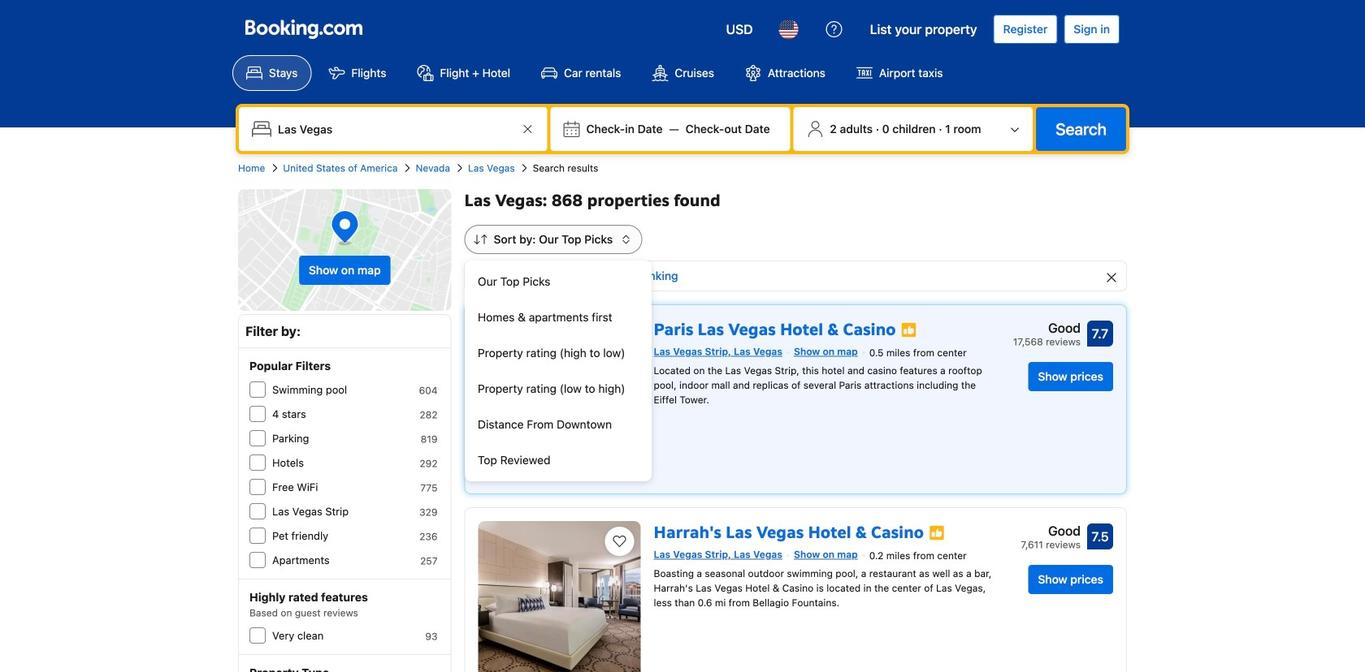 Task type: locate. For each thing, give the bounding box(es) containing it.
search results updated. las vegas: 868 properties found. element
[[465, 189, 1127, 212]]

this property is part of our preferred partner program. it's committed to providing excellent service and good value. it'll pay us a higher commission if you make a booking. image
[[901, 322, 917, 339], [929, 526, 945, 542], [929, 526, 945, 542]]

Where are you going? field
[[271, 115, 518, 144]]

booking.com image
[[245, 20, 362, 39]]

this property is part of our preferred partner program. it's committed to providing excellent service and good value. it'll pay us a higher commission if you make a booking. image
[[901, 322, 917, 339]]

paris las vegas hotel & casino image
[[478, 319, 641, 481]]

this property is part of our preferred partner program. it's committed to providing excellent service and good value. it'll pay us a higher commission if you make a booking. image for paris las vegas hotel & casino image
[[901, 322, 917, 339]]

this property is part of our preferred partner program. it's committed to providing excellent service and good value. it'll pay us a higher commission if you make a booking. image for harrah's las vegas hotel & casino image
[[929, 526, 945, 542]]



Task type: vqa. For each thing, say whether or not it's contained in the screenshot.
The Every within the instant confirmation at booking.com, every reservation is instantly confirmed. when you find your perfect stay, a few clicks are all it takes.
no



Task type: describe. For each thing, give the bounding box(es) containing it.
harrah's las vegas hotel & casino image
[[478, 522, 641, 673]]



